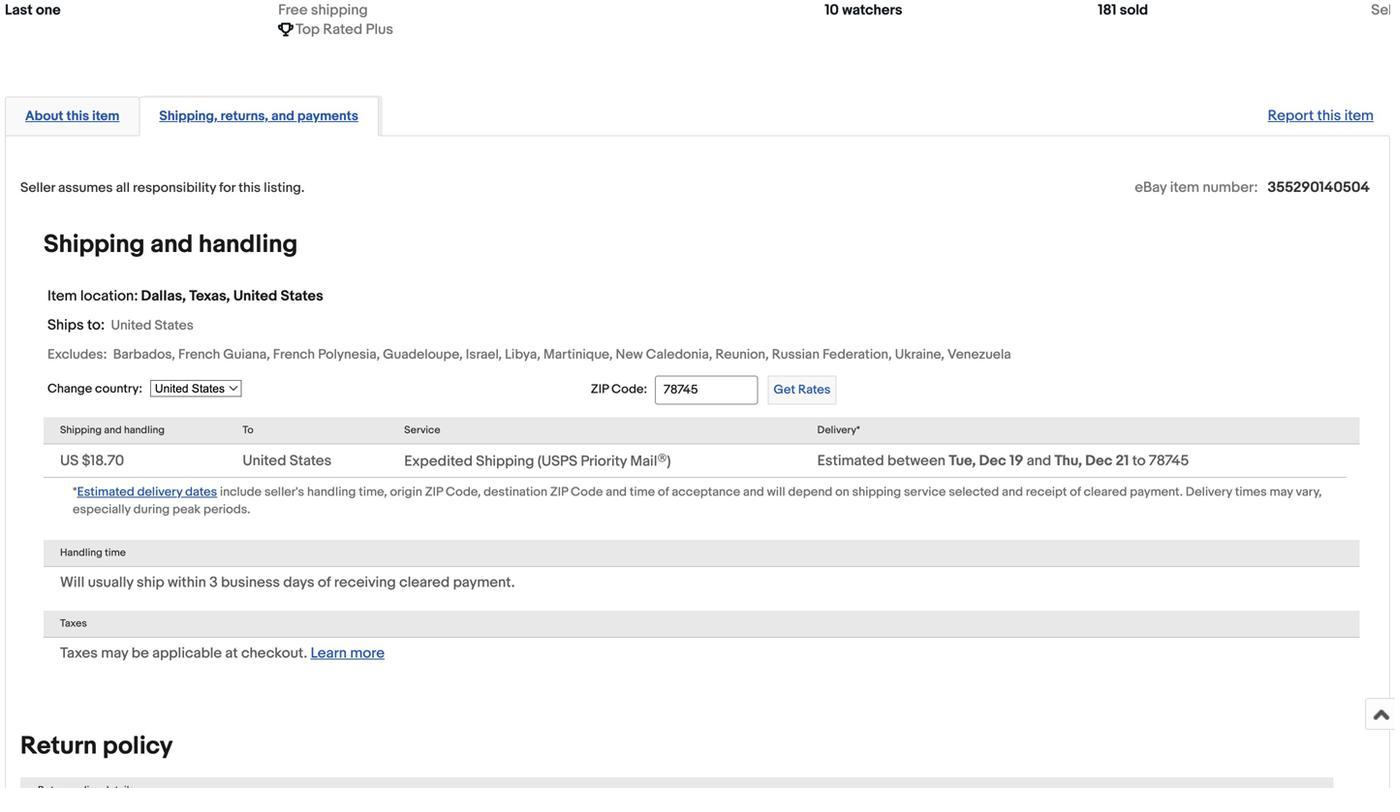 Task type: describe. For each thing, give the bounding box(es) containing it.
0 horizontal spatial zip
[[425, 485, 443, 500]]

business
[[221, 574, 280, 591]]

0 horizontal spatial handling
[[124, 424, 165, 437]]

service
[[904, 485, 947, 500]]

caledonia,
[[646, 346, 713, 363]]

0 horizontal spatial of
[[318, 574, 331, 591]]

change
[[47, 381, 92, 396]]

barbados,
[[113, 346, 175, 363]]

destination
[[484, 485, 548, 500]]

355290140504
[[1268, 179, 1371, 196]]

all
[[116, 180, 130, 196]]

ships
[[47, 316, 84, 334]]

ship
[[137, 574, 164, 591]]

excludes: barbados, french guiana, french polynesia, guadeloupe, israel, libya, martinique, new caledonia, reunion, russian federation, ukraine, venezuela
[[47, 346, 1012, 363]]

checkout.
[[241, 645, 308, 662]]

to
[[1133, 452, 1146, 469]]

181 sold
[[1099, 1, 1149, 19]]

taxes for taxes
[[60, 618, 87, 630]]

0 horizontal spatial payment.
[[453, 574, 515, 591]]

applicable
[[152, 645, 222, 662]]

shipping inside text field
[[311, 1, 368, 19]]

get rates button
[[768, 376, 837, 405]]

1 horizontal spatial of
[[658, 485, 669, 500]]

0 vertical spatial shipping
[[44, 230, 145, 260]]

tue,
[[949, 452, 976, 469]]

states inside the ships to: united states
[[155, 317, 194, 334]]

to:
[[87, 316, 105, 334]]

1 vertical spatial time
[[105, 547, 126, 559]]

handling
[[60, 547, 102, 559]]

10 watchers
[[825, 1, 903, 19]]

country:
[[95, 381, 142, 396]]

2 french from the left
[[273, 346, 315, 363]]

0 vertical spatial shipping and handling
[[44, 230, 298, 260]]

2 horizontal spatial of
[[1070, 485, 1082, 500]]

shipping, returns, and payments button
[[159, 107, 359, 125]]

report
[[1269, 107, 1315, 125]]

martinique,
[[544, 346, 613, 363]]

service
[[404, 424, 441, 437]]

change country:
[[47, 381, 142, 396]]

for
[[219, 180, 236, 196]]

handling time
[[60, 547, 126, 559]]

thu,
[[1055, 452, 1083, 469]]

181 sold text field
[[1099, 1, 1149, 20]]

and right code
[[606, 485, 627, 500]]

last one
[[5, 1, 61, 19]]

israel,
[[466, 346, 502, 363]]

1 horizontal spatial estimated
[[818, 452, 885, 469]]

1 vertical spatial shipping and handling
[[60, 424, 165, 437]]

rated
[[323, 21, 363, 38]]

will
[[767, 485, 786, 500]]

Sell text field
[[1372, 1, 1396, 20]]

1 horizontal spatial handling
[[199, 230, 298, 260]]

about this item
[[25, 108, 120, 125]]

delivery
[[137, 485, 182, 500]]

tab list containing about this item
[[5, 93, 1391, 136]]

usually
[[88, 574, 133, 591]]

federation,
[[823, 346, 892, 363]]

top
[[296, 21, 320, 38]]

1 french from the left
[[178, 346, 220, 363]]

during
[[133, 502, 170, 517]]

3
[[210, 574, 218, 591]]

item location: dallas, texas, united states
[[47, 287, 323, 305]]

10 watchers text field
[[825, 1, 903, 20]]

and up $18.70
[[104, 424, 122, 437]]

* estimated delivery dates
[[73, 485, 217, 500]]

excludes:
[[47, 346, 107, 363]]

this for report
[[1318, 107, 1342, 125]]

days
[[283, 574, 315, 591]]

polynesia,
[[318, 346, 380, 363]]

plus
[[366, 21, 394, 38]]

selected
[[949, 485, 1000, 500]]

delivery
[[1186, 485, 1233, 500]]

get
[[774, 383, 796, 398]]

policy
[[103, 731, 173, 762]]

sell link
[[1372, 0, 1396, 20]]

ZIP Code: text field
[[655, 376, 759, 405]]

mail
[[631, 453, 658, 470]]

sell
[[1372, 1, 1396, 19]]

0 horizontal spatial cleared
[[399, 574, 450, 591]]

learn
[[311, 645, 347, 662]]

®
[[658, 451, 667, 463]]

free shipping
[[278, 1, 368, 19]]

libya,
[[505, 346, 541, 363]]

top rated plus
[[296, 21, 394, 38]]

payments
[[298, 108, 359, 125]]

19
[[1010, 452, 1024, 469]]

times
[[1236, 485, 1268, 500]]

include
[[220, 485, 262, 500]]

periods.
[[204, 502, 251, 517]]

watchers
[[843, 1, 903, 19]]

on
[[836, 485, 850, 500]]

acceptance
[[672, 485, 741, 500]]

)
[[667, 453, 671, 470]]

guadeloupe,
[[383, 346, 463, 363]]

(usps
[[538, 453, 578, 470]]

taxes may be applicable at checkout. learn more
[[60, 645, 385, 662]]

Free shipping text field
[[278, 1, 368, 20]]



Task type: vqa. For each thing, say whether or not it's contained in the screenshot.
Top Rated Plus text box
yes



Task type: locate. For each thing, give the bounding box(es) containing it.
russian
[[772, 346, 820, 363]]

this right about
[[66, 108, 89, 125]]

21
[[1116, 452, 1130, 469]]

1 horizontal spatial item
[[1171, 179, 1200, 196]]

taxes left be
[[60, 645, 98, 662]]

this right for at the left of the page
[[239, 180, 261, 196]]

zip left code
[[550, 485, 568, 500]]

cleared inside include seller's handling time, origin zip code, destination zip code and time of acceptance and will depend on shipping service selected and receipt of cleared payment. delivery times may vary, especially during peak periods.
[[1084, 485, 1128, 500]]

be
[[132, 645, 149, 662]]

states down dallas,
[[155, 317, 194, 334]]

new
[[616, 346, 643, 363]]

dates
[[185, 485, 217, 500]]

united right the texas,
[[233, 287, 277, 305]]

and right "19"
[[1027, 452, 1052, 469]]

1 vertical spatial taxes
[[60, 645, 98, 662]]

this inside button
[[66, 108, 89, 125]]

tab list
[[5, 93, 1391, 136]]

time,
[[359, 485, 387, 500]]

venezuela
[[948, 346, 1012, 363]]

0 horizontal spatial shipping
[[311, 1, 368, 19]]

Top Rated Plus text field
[[296, 20, 394, 39]]

shipping, returns, and payments
[[159, 108, 359, 125]]

united down to
[[243, 452, 286, 469]]

1 dec from the left
[[980, 452, 1007, 469]]

item for about this item
[[92, 108, 120, 125]]

dallas,
[[141, 287, 186, 305]]

0 horizontal spatial french
[[178, 346, 220, 363]]

this for about
[[66, 108, 89, 125]]

of down ) at the left of the page
[[658, 485, 669, 500]]

seller's
[[265, 485, 304, 500]]

item
[[1345, 107, 1375, 125], [92, 108, 120, 125], [1171, 179, 1200, 196]]

cleared
[[1084, 485, 1128, 500], [399, 574, 450, 591]]

cleared right receiving
[[399, 574, 450, 591]]

report this item
[[1269, 107, 1375, 125]]

and inside shipping, returns, and payments button
[[271, 108, 295, 125]]

2 horizontal spatial item
[[1345, 107, 1375, 125]]

handling inside include seller's handling time, origin zip code, destination zip code and time of acceptance and will depend on shipping service selected and receipt of cleared payment. delivery times may vary, especially during peak periods.
[[307, 485, 356, 500]]

shipping
[[44, 230, 145, 260], [60, 424, 102, 437], [476, 453, 535, 470]]

guiana,
[[223, 346, 270, 363]]

french left guiana,
[[178, 346, 220, 363]]

estimated
[[818, 452, 885, 469], [77, 485, 134, 500]]

taxes down will
[[60, 618, 87, 630]]

item for report this item
[[1345, 107, 1375, 125]]

one
[[36, 1, 61, 19]]

cleared down 21
[[1084, 485, 1128, 500]]

0 vertical spatial payment.
[[1130, 485, 1184, 500]]

especially
[[73, 502, 131, 517]]

0 horizontal spatial estimated
[[77, 485, 134, 500]]

shipping inside include seller's handling time, origin zip code, destination zip code and time of acceptance and will depend on shipping service selected and receipt of cleared payment. delivery times may vary, especially during peak periods.
[[853, 485, 902, 500]]

0 vertical spatial shipping
[[311, 1, 368, 19]]

payment. inside include seller's handling time, origin zip code, destination zip code and time of acceptance and will depend on shipping service selected and receipt of cleared payment. delivery times may vary, especially during peak periods.
[[1130, 485, 1184, 500]]

dec left "19"
[[980, 452, 1007, 469]]

states up seller's
[[290, 452, 332, 469]]

responsibility
[[133, 180, 216, 196]]

united
[[233, 287, 277, 305], [111, 317, 152, 334], [243, 452, 286, 469]]

item right report
[[1345, 107, 1375, 125]]

may inside include seller's handling time, origin zip code, destination zip code and time of acceptance and will depend on shipping service selected and receipt of cleared payment. delivery times may vary, especially during peak periods.
[[1270, 485, 1294, 500]]

shipping right on at the bottom right of the page
[[853, 485, 902, 500]]

2 horizontal spatial this
[[1318, 107, 1342, 125]]

$18.70
[[82, 452, 124, 469]]

states up polynesia,
[[281, 287, 323, 305]]

shipping up us $18.70
[[60, 424, 102, 437]]

1 vertical spatial cleared
[[399, 574, 450, 591]]

item
[[47, 287, 77, 305]]

estimated up especially
[[77, 485, 134, 500]]

1 vertical spatial shipping
[[853, 485, 902, 500]]

ukraine,
[[895, 346, 945, 363]]

1 horizontal spatial shipping
[[853, 485, 902, 500]]

1 horizontal spatial zip
[[550, 485, 568, 500]]

0 horizontal spatial item
[[92, 108, 120, 125]]

1 horizontal spatial dec
[[1086, 452, 1113, 469]]

more
[[350, 645, 385, 662]]

2 horizontal spatial zip
[[591, 382, 609, 397]]

and down "19"
[[1002, 485, 1024, 500]]

time up the usually
[[105, 547, 126, 559]]

time down mail on the bottom left of the page
[[630, 485, 655, 500]]

1 horizontal spatial may
[[1270, 485, 1294, 500]]

2 dec from the left
[[1086, 452, 1113, 469]]

0 vertical spatial estimated
[[818, 452, 885, 469]]

item inside button
[[92, 108, 120, 125]]

0 horizontal spatial may
[[101, 645, 128, 662]]

2 vertical spatial states
[[290, 452, 332, 469]]

united states
[[243, 452, 332, 469]]

payment. down 78745
[[1130, 485, 1184, 500]]

returns,
[[221, 108, 268, 125]]

return policy
[[20, 731, 173, 762]]

2 vertical spatial shipping
[[476, 453, 535, 470]]

1 horizontal spatial this
[[239, 180, 261, 196]]

estimated delivery dates link
[[77, 483, 217, 500]]

and up dallas,
[[150, 230, 193, 260]]

2 vertical spatial united
[[243, 452, 286, 469]]

may left vary,
[[1270, 485, 1294, 500]]

estimated down delivery*
[[818, 452, 885, 469]]

handling left time, on the left of page
[[307, 485, 356, 500]]

1 vertical spatial may
[[101, 645, 128, 662]]

1 taxes from the top
[[60, 618, 87, 630]]

1 vertical spatial payment.
[[453, 574, 515, 591]]

0 horizontal spatial time
[[105, 547, 126, 559]]

0 vertical spatial states
[[281, 287, 323, 305]]

of
[[658, 485, 669, 500], [1070, 485, 1082, 500], [318, 574, 331, 591]]

code
[[571, 485, 603, 500]]

0 vertical spatial taxes
[[60, 618, 87, 630]]

about
[[25, 108, 63, 125]]

about this item button
[[25, 107, 120, 125]]

shipping up rated
[[311, 1, 368, 19]]

ships to: united states
[[47, 316, 194, 334]]

2 vertical spatial handling
[[307, 485, 356, 500]]

last
[[5, 1, 33, 19]]

1 vertical spatial shipping
[[60, 424, 102, 437]]

learn more link
[[311, 645, 385, 662]]

rates
[[799, 383, 831, 398]]

0 vertical spatial united
[[233, 287, 277, 305]]

shipping inside expedited shipping (usps priority mail ® )
[[476, 453, 535, 470]]

2 taxes from the top
[[60, 645, 98, 662]]

shipping and handling up $18.70
[[60, 424, 165, 437]]

may left be
[[101, 645, 128, 662]]

0 vertical spatial cleared
[[1084, 485, 1128, 500]]

at
[[225, 645, 238, 662]]

depend
[[789, 485, 833, 500]]

2 horizontal spatial handling
[[307, 485, 356, 500]]

1 horizontal spatial french
[[273, 346, 315, 363]]

include seller's handling time, origin zip code, destination zip code and time of acceptance and will depend on shipping service selected and receipt of cleared payment. delivery times may vary, especially during peak periods.
[[73, 485, 1323, 517]]

will usually ship within 3 business days of receiving cleared payment.
[[60, 574, 515, 591]]

1 horizontal spatial time
[[630, 485, 655, 500]]

shipping,
[[159, 108, 218, 125]]

0 horizontal spatial dec
[[980, 452, 1007, 469]]

us $18.70
[[60, 452, 124, 469]]

united inside the ships to: united states
[[111, 317, 152, 334]]

expedited shipping (usps priority mail ® )
[[404, 451, 671, 470]]

shipping and handling up dallas,
[[44, 230, 298, 260]]

code:
[[612, 382, 648, 397]]

1 horizontal spatial cleared
[[1084, 485, 1128, 500]]

shipping up destination
[[476, 453, 535, 470]]

1 vertical spatial estimated
[[77, 485, 134, 500]]

origin
[[390, 485, 423, 500]]

of right the days
[[318, 574, 331, 591]]

Last one text field
[[5, 1, 61, 20]]

vary,
[[1297, 485, 1323, 500]]

dec
[[980, 452, 1007, 469], [1086, 452, 1113, 469]]

0 vertical spatial may
[[1270, 485, 1294, 500]]

priority
[[581, 453, 627, 470]]

this right report
[[1318, 107, 1342, 125]]

10
[[825, 1, 839, 19]]

estimated between tue, dec 19 and thu, dec 21 to 78745
[[818, 452, 1190, 469]]

receipt
[[1026, 485, 1068, 500]]

time inside include seller's handling time, origin zip code, destination zip code and time of acceptance and will depend on shipping service selected and receipt of cleared payment. delivery times may vary, especially during peak periods.
[[630, 485, 655, 500]]

zip left code:
[[591, 382, 609, 397]]

shipping
[[311, 1, 368, 19], [853, 485, 902, 500]]

181 sold link
[[1099, 0, 1353, 20]]

and left will
[[743, 485, 765, 500]]

0 horizontal spatial this
[[66, 108, 89, 125]]

and
[[271, 108, 295, 125], [150, 230, 193, 260], [104, 424, 122, 437], [1027, 452, 1052, 469], [606, 485, 627, 500], [743, 485, 765, 500], [1002, 485, 1024, 500]]

dec left 21
[[1086, 452, 1113, 469]]

ebay
[[1135, 179, 1167, 196]]

1 vertical spatial united
[[111, 317, 152, 334]]

french right guiana,
[[273, 346, 315, 363]]

1 vertical spatial handling
[[124, 424, 165, 437]]

handling down country:
[[124, 424, 165, 437]]

reunion,
[[716, 346, 769, 363]]

location:
[[80, 287, 138, 305]]

will
[[60, 574, 85, 591]]

*
[[73, 485, 77, 500]]

item right ebay
[[1171, 179, 1200, 196]]

1 vertical spatial states
[[155, 317, 194, 334]]

delivery*
[[818, 424, 861, 437]]

united up barbados,
[[111, 317, 152, 334]]

zip right origin
[[425, 485, 443, 500]]

payment. down code,
[[453, 574, 515, 591]]

1 horizontal spatial payment.
[[1130, 485, 1184, 500]]

handling down for at the left of the page
[[199, 230, 298, 260]]

seller assumes all responsibility for this listing.
[[20, 180, 305, 196]]

0 vertical spatial time
[[630, 485, 655, 500]]

listing.
[[264, 180, 305, 196]]

of right receipt
[[1070, 485, 1082, 500]]

us
[[60, 452, 79, 469]]

0 vertical spatial handling
[[199, 230, 298, 260]]

shipping up location:
[[44, 230, 145, 260]]

taxes for taxes may be applicable at checkout. learn more
[[60, 645, 98, 662]]

expedited
[[404, 453, 473, 470]]

return
[[20, 731, 97, 762]]

and right returns,
[[271, 108, 295, 125]]

item right about
[[92, 108, 120, 125]]

to
[[243, 424, 254, 437]]

number:
[[1203, 179, 1259, 196]]

states
[[281, 287, 323, 305], [155, 317, 194, 334], [290, 452, 332, 469]]

sold
[[1120, 1, 1149, 19]]



